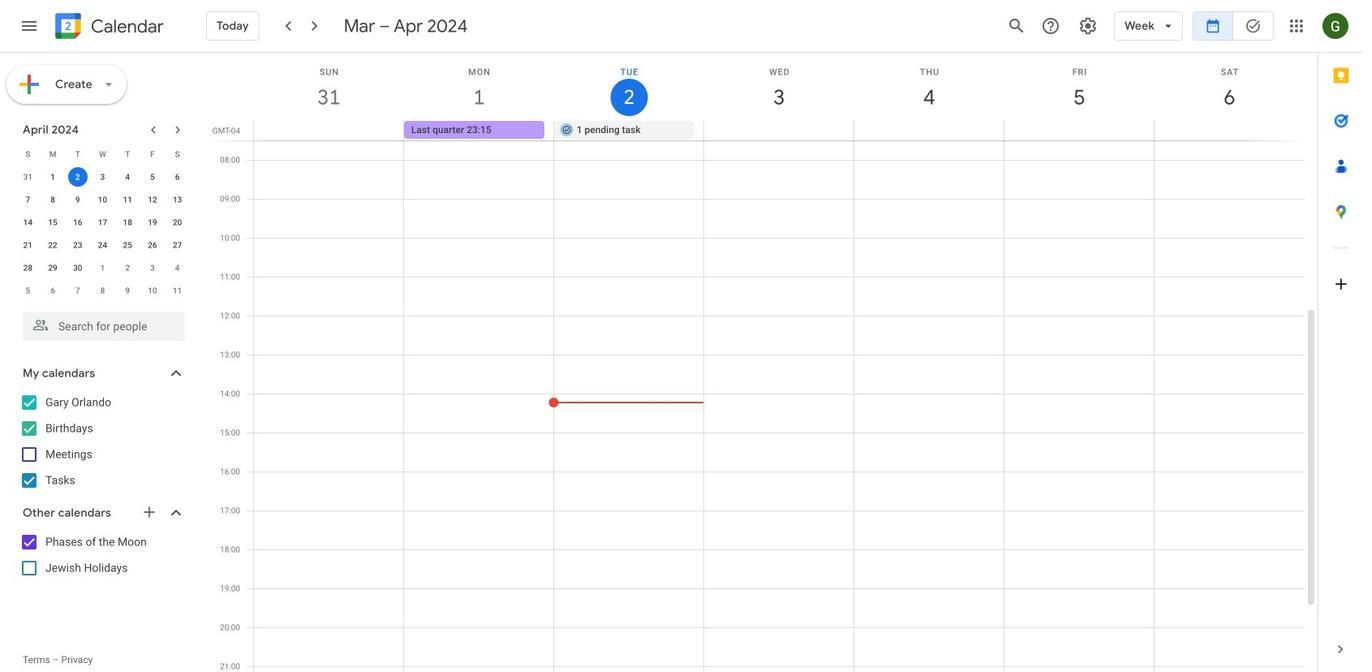 Task type: locate. For each thing, give the bounding box(es) containing it.
may 1 element
[[93, 258, 112, 278]]

my calendars list
[[3, 390, 201, 494]]

16 element
[[68, 213, 87, 232]]

may 4 element
[[168, 258, 187, 278]]

may 11 element
[[168, 281, 187, 300]]

26 element
[[143, 235, 162, 255]]

23 element
[[68, 235, 87, 255]]

heading
[[88, 17, 164, 36]]

25 element
[[118, 235, 137, 255]]

10 element
[[93, 190, 112, 209]]

21 element
[[18, 235, 38, 255]]

19 element
[[143, 213, 162, 232]]

8 element
[[43, 190, 63, 209]]

17 element
[[93, 213, 112, 232]]

7 element
[[18, 190, 38, 209]]

None search field
[[0, 305, 201, 341]]

main drawer image
[[19, 16, 39, 36]]

row
[[247, 121, 1318, 140], [15, 143, 190, 166], [15, 166, 190, 188], [15, 188, 190, 211], [15, 211, 190, 234], [15, 234, 190, 257], [15, 257, 190, 279], [15, 279, 190, 302]]

20 element
[[168, 213, 187, 232]]

may 5 element
[[18, 281, 38, 300]]

cell
[[254, 121, 404, 140], [704, 121, 854, 140], [854, 121, 1004, 140], [1004, 121, 1155, 140], [1155, 121, 1305, 140], [65, 166, 90, 188]]

2, today element
[[68, 167, 87, 187]]

may 3 element
[[143, 258, 162, 278]]

heading inside calendar element
[[88, 17, 164, 36]]

13 element
[[168, 190, 187, 209]]

tab list
[[1319, 53, 1364, 627]]

18 element
[[118, 213, 137, 232]]

settings menu image
[[1079, 16, 1098, 36]]

Search for people text field
[[32, 312, 175, 341]]

row group
[[15, 166, 190, 302]]

grid
[[208, 53, 1318, 672]]



Task type: vqa. For each thing, say whether or not it's contained in the screenshot.
3, today element
no



Task type: describe. For each thing, give the bounding box(es) containing it.
calendar element
[[52, 10, 164, 45]]

may 7 element
[[68, 281, 87, 300]]

other calendars list
[[3, 529, 201, 581]]

may 8 element
[[93, 281, 112, 300]]

may 6 element
[[43, 281, 63, 300]]

3 element
[[93, 167, 112, 187]]

14 element
[[18, 213, 38, 232]]

april 2024 grid
[[15, 143, 190, 302]]

22 element
[[43, 235, 63, 255]]

11 element
[[118, 190, 137, 209]]

12 element
[[143, 190, 162, 209]]

9 element
[[68, 190, 87, 209]]

may 2 element
[[118, 258, 137, 278]]

may 9 element
[[118, 281, 137, 300]]

5 element
[[143, 167, 162, 187]]

6 element
[[168, 167, 187, 187]]

28 element
[[18, 258, 38, 278]]

30 element
[[68, 258, 87, 278]]

support image
[[1042, 16, 1061, 36]]

march 31 element
[[18, 167, 38, 187]]

4 element
[[118, 167, 137, 187]]

cell inside april 2024 grid
[[65, 166, 90, 188]]

may 10 element
[[143, 281, 162, 300]]

29 element
[[43, 258, 63, 278]]

1 element
[[43, 167, 63, 187]]

add other calendars image
[[141, 504, 157, 520]]

24 element
[[93, 235, 112, 255]]

15 element
[[43, 213, 63, 232]]

27 element
[[168, 235, 187, 255]]



